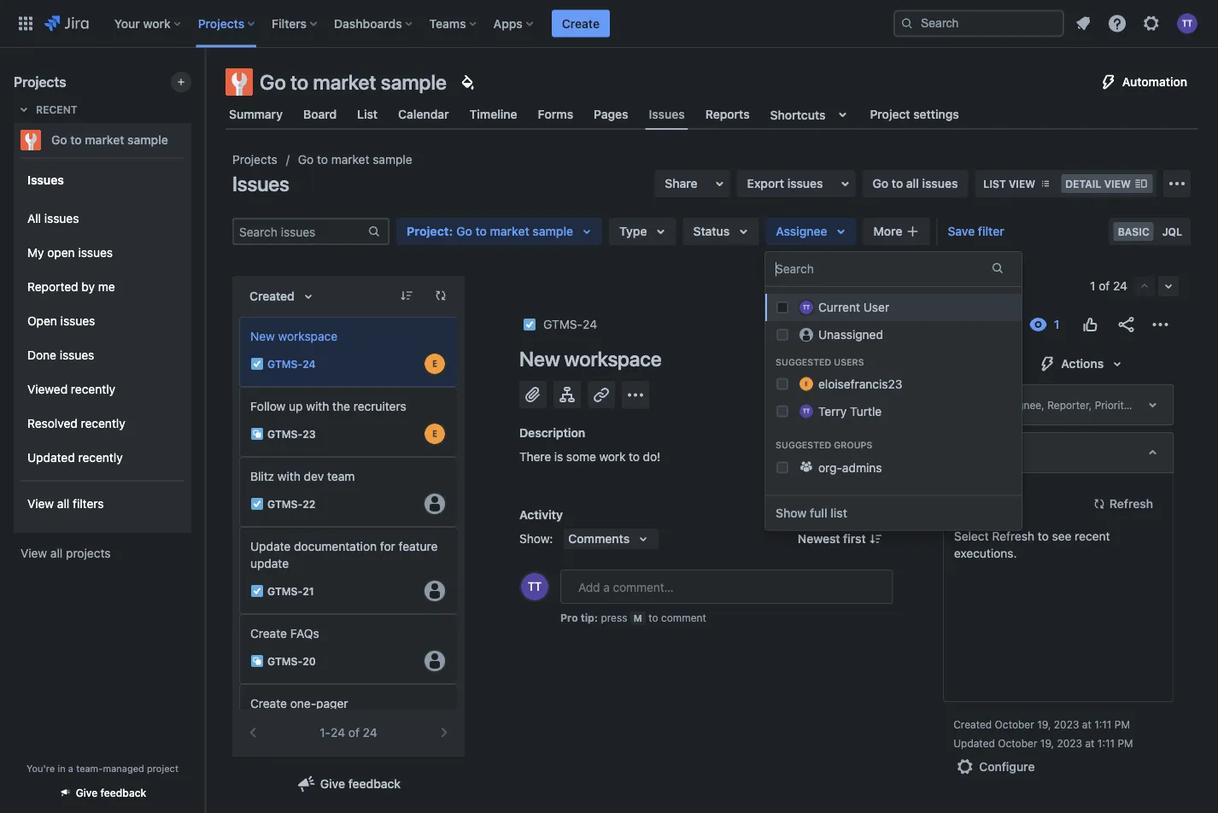 Task type: locate. For each thing, give the bounding box(es) containing it.
1 horizontal spatial new
[[519, 347, 560, 371]]

1 vertical spatial projects
[[14, 74, 66, 90]]

recently for updated recently
[[78, 451, 123, 465]]

view for detail view
[[1104, 178, 1131, 190]]

1 vertical spatial work
[[599, 450, 626, 464]]

gtms- down blitz with dev team
[[267, 498, 303, 510]]

profile image of terry turtle image
[[521, 573, 549, 601]]

1 vertical spatial created
[[953, 719, 992, 731]]

give feedback down you're in a team-managed project at the bottom
[[76, 787, 146, 799]]

created for created
[[249, 289, 295, 303]]

2 vertical spatial projects
[[232, 153, 277, 167]]

groups
[[834, 440, 873, 450]]

1 vertical spatial updated
[[953, 737, 995, 749]]

1 vertical spatial create
[[250, 627, 287, 641]]

new down the created popup button
[[250, 329, 275, 343]]

import and bulk change issues image
[[1167, 173, 1188, 194]]

1 horizontal spatial work
[[599, 450, 626, 464]]

go down board link
[[298, 153, 314, 167]]

first
[[843, 532, 866, 546]]

open issues
[[27, 314, 95, 328]]

Add a comment… field
[[560, 570, 893, 604]]

issues for export issues
[[788, 176, 823, 191]]

create inside button
[[562, 16, 600, 30]]

list view
[[984, 178, 1036, 190]]

task image left gtms-24 link
[[523, 318, 537, 332]]

is
[[554, 450, 563, 464]]

1 vertical spatial recently
[[81, 417, 125, 431]]

23
[[303, 428, 316, 440]]

view all filters link
[[21, 487, 185, 521]]

dev
[[304, 469, 324, 484]]

0 vertical spatial with
[[306, 399, 329, 414]]

1 vertical spatial new
[[519, 347, 560, 371]]

view
[[1009, 178, 1036, 190], [1104, 178, 1131, 190]]

task element containing blitz with dev team
[[239, 457, 458, 527]]

1 sub-task element from the top
[[239, 387, 458, 457]]

1 horizontal spatial updated
[[953, 737, 995, 749]]

calendar
[[398, 107, 449, 121]]

all inside go to all issues link
[[906, 176, 919, 191]]

of right 1-
[[348, 726, 360, 740]]

work right some
[[599, 450, 626, 464]]

issues right the open
[[78, 246, 113, 260]]

search image
[[901, 17, 914, 30]]

1 vertical spatial suggested
[[776, 440, 832, 450]]

suggested for suggested users
[[776, 357, 832, 367]]

full
[[810, 506, 828, 520]]

sub-task element containing create faqs
[[239, 614, 458, 684]]

managed
[[103, 763, 144, 774]]

help image
[[1107, 13, 1128, 34]]

of right 1 at the right top
[[1099, 279, 1110, 293]]

projects link
[[232, 150, 277, 170]]

give feedback for leftmost the give feedback button
[[76, 787, 146, 799]]

open issues link
[[21, 304, 185, 338]]

2 vertical spatial recently
[[78, 451, 123, 465]]

2 vertical spatial create
[[250, 697, 287, 711]]

automation button
[[1088, 68, 1198, 96]]

with right "up"
[[306, 399, 329, 414]]

1:11
[[1094, 719, 1111, 731], [1097, 737, 1115, 749]]

blitz with dev team
[[250, 469, 355, 484]]

automation
[[1123, 75, 1188, 89]]

create for create one-pager
[[250, 697, 287, 711]]

updated inside the created october 19, 2023 at 1:11 pm updated october 19, 2023 at 1:11 pm
[[953, 737, 995, 749]]

1 horizontal spatial feedback
[[348, 777, 401, 791]]

0 vertical spatial task image
[[250, 357, 264, 371]]

task image
[[250, 357, 264, 371], [250, 584, 264, 598]]

1 vertical spatial 2023
[[1057, 737, 1082, 749]]

go to market sample
[[260, 70, 447, 94], [51, 133, 168, 147], [298, 153, 412, 167]]

view inside 'link'
[[27, 497, 54, 511]]

group
[[21, 157, 185, 531], [21, 197, 185, 480]]

0 vertical spatial updated
[[27, 451, 75, 465]]

go to all issues link
[[863, 170, 968, 197]]

go to market sample link down the recent
[[14, 123, 185, 157]]

created inside popup button
[[249, 289, 295, 303]]

sub task image down the follow
[[250, 427, 264, 441]]

0 horizontal spatial give feedback button
[[48, 779, 157, 807]]

task element containing update documentation for feature update
[[239, 527, 458, 614]]

1 task image from the top
[[250, 357, 264, 371]]

all left projects
[[50, 546, 63, 560]]

issues for go to market sample link to the left
[[27, 172, 64, 186]]

issues inside button
[[788, 176, 823, 191]]

group icon image
[[800, 460, 813, 474]]

suggested up group icon
[[776, 440, 832, 450]]

your work button
[[109, 10, 188, 37]]

task element
[[239, 317, 458, 387], [239, 457, 458, 527], [239, 527, 458, 614]]

show full list
[[776, 506, 847, 520]]

sort descending image
[[400, 289, 414, 302]]

1 horizontal spatial give
[[320, 777, 345, 791]]

project for project settings
[[870, 107, 910, 121]]

detail
[[1066, 178, 1102, 190]]

projects for projects dropdown button
[[198, 16, 244, 30]]

to up board
[[291, 70, 309, 94]]

2 sub-task element from the top
[[239, 614, 458, 684]]

1 vertical spatial view
[[21, 546, 47, 560]]

3 sub-task element from the top
[[239, 684, 458, 754]]

to right :
[[475, 224, 487, 238]]

tab list
[[215, 99, 1208, 130]]

sidebar navigation image
[[186, 68, 224, 103]]

0 vertical spatial workspace
[[278, 329, 338, 343]]

issues down the reported by me
[[60, 314, 95, 328]]

work right your on the top left of page
[[143, 16, 171, 30]]

users
[[834, 357, 864, 367]]

terry turtle
[[819, 404, 882, 418]]

to left the do!
[[629, 450, 640, 464]]

1 vertical spatial of
[[348, 726, 360, 740]]

gtms- down update
[[267, 585, 303, 597]]

sub task image left gtms-20
[[250, 654, 264, 668]]

gtms-24 up "up"
[[267, 358, 316, 370]]

create for create faqs
[[250, 627, 287, 641]]

0 horizontal spatial with
[[278, 469, 301, 484]]

issues for all issues
[[44, 212, 79, 226]]

1 horizontal spatial project
[[870, 107, 910, 121]]

0 horizontal spatial view
[[1009, 178, 1036, 190]]

gtms- for with
[[267, 498, 303, 510]]

1 vertical spatial 19,
[[1040, 737, 1054, 749]]

gtms-24
[[543, 317, 597, 332], [267, 358, 316, 370]]

list right board
[[357, 107, 378, 121]]

go to market sample down list link
[[298, 153, 412, 167]]

automation element
[[943, 432, 1174, 473]]

there
[[519, 450, 551, 464]]

24 right 1 at the right top
[[1113, 279, 1128, 293]]

give feedback button down you're in a team-managed project at the bottom
[[48, 779, 157, 807]]

gtms- for documentation
[[267, 585, 303, 597]]

details element
[[943, 384, 1174, 425]]

resolved
[[27, 417, 78, 431]]

go down the recent
[[51, 133, 67, 147]]

0 horizontal spatial created
[[249, 289, 295, 303]]

projects inside dropdown button
[[198, 16, 244, 30]]

1 vertical spatial 1:11
[[1097, 737, 1115, 749]]

all inside view all projects link
[[50, 546, 63, 560]]

go to market sample down the recent
[[51, 133, 168, 147]]

list box
[[239, 317, 458, 813]]

description
[[519, 426, 585, 440]]

0 vertical spatial view
[[27, 497, 54, 511]]

feedback
[[348, 777, 401, 791], [100, 787, 146, 799]]

project
[[870, 107, 910, 121], [407, 224, 449, 238]]

view right 'detail'
[[1104, 178, 1131, 190]]

go to market sample up list link
[[260, 70, 447, 94]]

Search issues text field
[[234, 220, 367, 244]]

workspace down copy link to issue image on the top of the page
[[564, 347, 662, 371]]

comments
[[569, 532, 630, 546]]

projects down summary link
[[232, 153, 277, 167]]

feedback down the managed at the left
[[100, 787, 146, 799]]

1 horizontal spatial task image
[[523, 318, 537, 332]]

suggested for suggested groups
[[776, 440, 832, 450]]

issues up viewed recently
[[60, 348, 94, 362]]

you're in a team-managed project
[[27, 763, 178, 774]]

0 vertical spatial 1:11
[[1094, 719, 1111, 731]]

1 horizontal spatial created
[[953, 719, 992, 731]]

1 horizontal spatial workspace
[[564, 347, 662, 371]]

copy link to issue image
[[594, 317, 608, 331]]

24 up "up"
[[303, 358, 316, 370]]

0 vertical spatial work
[[143, 16, 171, 30]]

2 horizontal spatial issues
[[649, 107, 685, 121]]

issues down projects link
[[232, 172, 289, 196]]

sub task image for follow up with the recruiters
[[250, 427, 264, 441]]

1 vertical spatial list
[[984, 178, 1006, 190]]

0 horizontal spatial go to market sample link
[[14, 123, 185, 157]]

0 vertical spatial 19,
[[1037, 719, 1051, 731]]

3 task element from the top
[[239, 527, 458, 614]]

recently down done issues link
[[71, 382, 115, 397]]

sub-task element
[[239, 387, 458, 457], [239, 614, 458, 684], [239, 684, 458, 754]]

all
[[906, 176, 919, 191], [57, 497, 69, 511], [50, 546, 63, 560]]

show
[[776, 506, 807, 520]]

2 sub task image from the top
[[250, 654, 264, 668]]

task image down update
[[250, 584, 264, 598]]

1 group from the top
[[21, 157, 185, 531]]

0 vertical spatial recently
[[71, 382, 115, 397]]

share button
[[655, 170, 730, 197]]

issues right the export
[[788, 176, 823, 191]]

create right apps "dropdown button" on the top of page
[[562, 16, 600, 30]]

add app image
[[625, 385, 646, 405]]

create up gtms-20
[[250, 627, 287, 641]]

2 vertical spatial all
[[50, 546, 63, 560]]

0 horizontal spatial list
[[357, 107, 378, 121]]

to down board link
[[317, 153, 328, 167]]

0 horizontal spatial workspace
[[278, 329, 338, 343]]

2 task element from the top
[[239, 457, 458, 527]]

updated up configure link
[[953, 737, 995, 749]]

there is some work to do!
[[519, 450, 661, 464]]

give feedback down '1-24 of 24'
[[320, 777, 401, 791]]

of
[[1099, 279, 1110, 293], [348, 726, 360, 740]]

turtle
[[850, 404, 882, 418]]

all issues link
[[21, 202, 185, 236]]

team-
[[76, 763, 103, 774]]

created
[[249, 289, 295, 303], [953, 719, 992, 731]]

0 vertical spatial created
[[249, 289, 295, 303]]

filters button
[[267, 10, 324, 37]]

project up refresh icon
[[407, 224, 449, 238]]

0 vertical spatial project
[[870, 107, 910, 121]]

2023
[[1054, 719, 1079, 731], [1057, 737, 1082, 749]]

timeline
[[470, 107, 517, 121]]

issues right the all
[[44, 212, 79, 226]]

up
[[289, 399, 303, 414]]

view left projects
[[21, 546, 47, 560]]

0 horizontal spatial feedback
[[100, 787, 146, 799]]

1-24 of 24
[[320, 726, 377, 740]]

done issues
[[27, 348, 94, 362]]

view left 'detail'
[[1009, 178, 1036, 190]]

projects button
[[193, 10, 262, 37]]

by
[[81, 280, 95, 294]]

market right :
[[490, 224, 529, 238]]

0 horizontal spatial issues
[[27, 172, 64, 186]]

0 vertical spatial projects
[[198, 16, 244, 30]]

1 view from the left
[[1009, 178, 1036, 190]]

all left filters
[[57, 497, 69, 511]]

2 suggested from the top
[[776, 440, 832, 450]]

list for list
[[357, 107, 378, 121]]

new workspace down the created popup button
[[250, 329, 338, 343]]

create left one-
[[250, 697, 287, 711]]

list up filter
[[984, 178, 1006, 190]]

2 task image from the top
[[250, 584, 264, 598]]

projects
[[198, 16, 244, 30], [14, 74, 66, 90], [232, 153, 277, 167]]

actions image
[[1150, 314, 1171, 335]]

detail view
[[1066, 178, 1131, 190]]

task image up the follow
[[250, 357, 264, 371]]

recently down resolved recently link
[[78, 451, 123, 465]]

view left filters
[[27, 497, 54, 511]]

task image for new workspace
[[250, 357, 264, 371]]

issues right the pages
[[649, 107, 685, 121]]

0 vertical spatial gtms-24
[[543, 317, 597, 332]]

sub task image
[[250, 427, 264, 441], [250, 654, 264, 668]]

gtms-23
[[267, 428, 316, 440]]

your
[[114, 16, 140, 30]]

new up attach "image"
[[519, 347, 560, 371]]

created up configure link
[[953, 719, 992, 731]]

recently down viewed recently link
[[81, 417, 125, 431]]

gtms-24 up add a child issue icon
[[543, 317, 597, 332]]

1 horizontal spatial gtms-24
[[543, 317, 597, 332]]

give feedback for right the give feedback button
[[320, 777, 401, 791]]

0 horizontal spatial give feedback
[[76, 787, 146, 799]]

1 vertical spatial task image
[[250, 584, 264, 598]]

go to all issues
[[873, 176, 958, 191]]

Search field
[[894, 10, 1065, 37]]

1 horizontal spatial view
[[1104, 178, 1131, 190]]

1 vertical spatial with
[[278, 469, 301, 484]]

gtms- up "up"
[[267, 358, 303, 370]]

admins
[[842, 460, 882, 474]]

feature
[[399, 540, 438, 554]]

1 task element from the top
[[239, 317, 458, 387]]

0 vertical spatial create
[[562, 16, 600, 30]]

feedback down '1-24 of 24'
[[348, 777, 401, 791]]

1 vertical spatial task image
[[250, 497, 264, 511]]

1 horizontal spatial give feedback
[[320, 777, 401, 791]]

view all projects
[[21, 546, 111, 560]]

list for list view
[[984, 178, 1006, 190]]

give down team-
[[76, 787, 98, 799]]

task image
[[523, 318, 537, 332], [250, 497, 264, 511]]

gtms- down "create faqs"
[[267, 655, 303, 667]]

workspace down order by icon
[[278, 329, 338, 343]]

21
[[303, 585, 314, 597]]

0 vertical spatial list
[[357, 107, 378, 121]]

jira image
[[44, 13, 89, 34], [44, 13, 89, 34]]

0 vertical spatial sub task image
[[250, 427, 264, 441]]

banner
[[0, 0, 1218, 48]]

show full list button
[[766, 499, 858, 527]]

24 inside the task element
[[303, 358, 316, 370]]

resolved recently link
[[21, 407, 185, 441]]

24 right 1-
[[363, 726, 377, 740]]

projects up sidebar navigation icon
[[198, 16, 244, 30]]

go to market sample link
[[14, 123, 185, 157], [298, 150, 412, 170]]

recently for resolved recently
[[81, 417, 125, 431]]

new workspace
[[250, 329, 338, 343], [519, 347, 662, 371]]

suggested left the users
[[776, 357, 832, 367]]

1 vertical spatial gtms-24
[[267, 358, 316, 370]]

refresh image
[[434, 289, 448, 302]]

go up summary
[[260, 70, 286, 94]]

list inside list link
[[357, 107, 378, 121]]

go to market sample link down list link
[[298, 150, 412, 170]]

all up addicon
[[906, 176, 919, 191]]

my open issues link
[[21, 236, 185, 270]]

created button
[[239, 283, 329, 310]]

created for created october 19, 2023 at 1:11 pm updated october 19, 2023 at 1:11 pm
[[953, 719, 992, 731]]

0 horizontal spatial new
[[250, 329, 275, 343]]

my
[[27, 246, 44, 260]]

0 vertical spatial suggested
[[776, 357, 832, 367]]

gtms- down "up"
[[267, 428, 303, 440]]

1 vertical spatial sub task image
[[250, 654, 264, 668]]

1 horizontal spatial of
[[1099, 279, 1110, 293]]

1 suggested from the top
[[776, 357, 832, 367]]

collapse recent projects image
[[14, 99, 34, 120]]

created inside the created october 19, 2023 at 1:11 pm updated october 19, 2023 at 1:11 pm
[[953, 719, 992, 731]]

give feedback button down '1-24 of 24'
[[286, 771, 411, 798]]

filter
[[978, 224, 1005, 238]]

pages link
[[591, 99, 632, 130]]

banner containing your work
[[0, 0, 1218, 48]]

save
[[948, 224, 975, 238]]

workspace
[[278, 329, 338, 343], [564, 347, 662, 371]]

filters
[[73, 497, 104, 511]]

1 horizontal spatial with
[[306, 399, 329, 414]]

0 horizontal spatial gtms-24
[[267, 358, 316, 370]]

None text field
[[776, 261, 779, 278]]

project settings link
[[867, 99, 963, 130]]

1 horizontal spatial list
[[984, 178, 1006, 190]]

0 horizontal spatial project
[[407, 224, 449, 238]]

basic
[[1118, 226, 1150, 238]]

0 vertical spatial all
[[906, 176, 919, 191]]

1 vertical spatial pm
[[1118, 737, 1133, 749]]

created october 19, 2023 at 1:11 pm updated october 19, 2023 at 1:11 pm
[[953, 719, 1133, 749]]

follow up with the recruiters
[[250, 399, 406, 414]]

feedback for right the give feedback button
[[348, 777, 401, 791]]

created left order by icon
[[249, 289, 295, 303]]

done issues link
[[21, 338, 185, 373]]

2 group from the top
[[21, 197, 185, 480]]

new workspace down copy link to issue image on the top of the page
[[519, 347, 662, 371]]

projects up collapse recent projects image
[[14, 74, 66, 90]]

project left "settings"
[[870, 107, 910, 121]]

20
[[303, 655, 316, 667]]

2 view from the left
[[1104, 178, 1131, 190]]

sub-task element containing follow up with the recruiters
[[239, 387, 458, 457]]

updated recently link
[[21, 441, 185, 475]]

updated down resolved
[[27, 451, 75, 465]]

list box containing new workspace
[[239, 317, 458, 813]]

eloisefrancis23 image
[[425, 354, 445, 374]]

1 vertical spatial all
[[57, 497, 69, 511]]

view for list view
[[1009, 178, 1036, 190]]

attach image
[[523, 384, 543, 405]]

open export issues dropdown image
[[835, 173, 856, 194]]

task element containing new workspace
[[239, 317, 458, 387]]

1 sub task image from the top
[[250, 427, 264, 441]]

your work
[[114, 16, 171, 30]]

give down 1-
[[320, 777, 345, 791]]

apps button
[[488, 10, 540, 37]]

0 vertical spatial new workspace
[[250, 329, 338, 343]]

0 horizontal spatial work
[[143, 16, 171, 30]]

with left dev
[[278, 469, 301, 484]]

group containing all issues
[[21, 197, 185, 480]]

tip:
[[581, 612, 598, 624]]

tab list containing issues
[[215, 99, 1208, 130]]

all for projects
[[50, 546, 63, 560]]

1 horizontal spatial issues
[[232, 172, 289, 196]]

1 vertical spatial project
[[407, 224, 449, 238]]

task image down blitz
[[250, 497, 264, 511]]

to up more dropdown button
[[892, 176, 903, 191]]

all inside view all filters 'link'
[[57, 497, 69, 511]]

market up all issues link
[[85, 133, 124, 147]]

create button
[[552, 10, 610, 37]]

task image for update documentation for feature update
[[250, 584, 264, 598]]

issues up all issues
[[27, 172, 64, 186]]

org-
[[819, 460, 842, 474]]

1 horizontal spatial new workspace
[[519, 347, 662, 371]]

pm
[[1114, 719, 1130, 731], [1118, 737, 1133, 749]]

0 vertical spatial task image
[[523, 318, 537, 332]]



Task type: vqa. For each thing, say whether or not it's contained in the screenshot.
projects all
yes



Task type: describe. For each thing, give the bounding box(es) containing it.
share
[[665, 176, 698, 191]]

actions button
[[1027, 350, 1138, 378]]

appswitcher icon image
[[15, 13, 36, 34]]

export issues button
[[737, 170, 856, 197]]

dashboards button
[[329, 10, 419, 37]]

newest first button
[[788, 529, 893, 549]]

all
[[27, 212, 41, 226]]

one-
[[290, 697, 316, 711]]

all for filters
[[57, 497, 69, 511]]

view all filters
[[27, 497, 104, 511]]

sample down list link
[[373, 153, 412, 167]]

view for view all filters
[[27, 497, 54, 511]]

market up list link
[[313, 70, 376, 94]]

0 vertical spatial of
[[1099, 279, 1110, 293]]

create faqs
[[250, 627, 319, 641]]

primary element
[[10, 0, 894, 47]]

assignee button
[[766, 218, 857, 245]]

recently for viewed recently
[[71, 382, 115, 397]]

24 up link issues, web pages, and more image
[[583, 317, 597, 332]]

gtms- for up
[[267, 428, 303, 440]]

a
[[68, 763, 73, 774]]

settings image
[[1141, 13, 1162, 34]]

list
[[831, 506, 847, 520]]

0 vertical spatial october
[[995, 719, 1034, 731]]

0 horizontal spatial of
[[348, 726, 360, 740]]

view for view all projects
[[21, 546, 47, 560]]

type button
[[609, 218, 676, 245]]

some
[[566, 450, 596, 464]]

do!
[[643, 450, 661, 464]]

1 of 24
[[1090, 279, 1128, 293]]

1 vertical spatial go to market sample
[[51, 133, 168, 147]]

sample left add to starred image in the left top of the page
[[127, 133, 168, 147]]

0 vertical spatial at
[[1082, 719, 1091, 731]]

user
[[864, 300, 890, 314]]

blitz
[[250, 469, 274, 484]]

documentation
[[294, 540, 377, 554]]

list link
[[354, 99, 381, 130]]

2 vertical spatial go to market sample
[[298, 153, 412, 167]]

faqs
[[290, 627, 319, 641]]

vote options: no one has voted for this issue yet. image
[[1080, 314, 1100, 335]]

issues for projects link
[[232, 172, 289, 196]]

configure link
[[945, 754, 1045, 781]]

open
[[27, 314, 57, 328]]

gtms-21
[[267, 585, 314, 597]]

22
[[303, 498, 315, 510]]

work inside popup button
[[143, 16, 171, 30]]

pro
[[560, 612, 578, 624]]

resolved recently
[[27, 417, 125, 431]]

set background color image
[[457, 72, 478, 92]]

update documentation for feature update
[[250, 540, 438, 571]]

project settings
[[870, 107, 959, 121]]

newest first
[[798, 532, 866, 546]]

create for create
[[562, 16, 600, 30]]

addicon image
[[906, 225, 920, 238]]

updated recently
[[27, 451, 123, 465]]

pro tip: press m to comment
[[560, 612, 706, 624]]

settings
[[914, 107, 959, 121]]

open share dialog image
[[710, 173, 730, 194]]

sub-task element containing create one-pager
[[239, 684, 458, 754]]

gtms-24 link
[[543, 314, 597, 335]]

shortcuts button
[[767, 99, 857, 130]]

me
[[98, 280, 115, 294]]

status button
[[683, 218, 759, 245]]

issues for open issues
[[60, 314, 95, 328]]

eloisefrancis23
[[819, 377, 903, 391]]

show:
[[519, 532, 553, 546]]

0 vertical spatial go to market sample
[[260, 70, 447, 94]]

go right open export issues dropdown icon
[[873, 176, 889, 191]]

board link
[[300, 99, 340, 130]]

1
[[1090, 279, 1096, 293]]

with inside the task element
[[278, 469, 301, 484]]

create project image
[[174, 75, 188, 89]]

to down the recent
[[70, 133, 82, 147]]

forms link
[[534, 99, 577, 130]]

your profile and settings image
[[1177, 13, 1198, 34]]

type
[[619, 224, 647, 238]]

team
[[327, 469, 355, 484]]

update
[[250, 540, 291, 554]]

actions
[[1061, 357, 1104, 371]]

0 horizontal spatial give
[[76, 787, 98, 799]]

1 vertical spatial at
[[1085, 737, 1094, 749]]

gtms- for faqs
[[267, 655, 303, 667]]

group containing issues
[[21, 157, 185, 531]]

apps
[[494, 16, 523, 30]]

unassigned
[[819, 328, 883, 342]]

notifications image
[[1073, 13, 1094, 34]]

m
[[634, 613, 642, 624]]

teams button
[[424, 10, 483, 37]]

automation image
[[1099, 72, 1119, 92]]

eloisefrancis23 image
[[425, 424, 445, 444]]

issues for done issues
[[60, 348, 94, 362]]

project : go to market sample
[[407, 224, 573, 238]]

projects for projects link
[[232, 153, 277, 167]]

sample left type
[[533, 224, 573, 238]]

market down list link
[[331, 153, 369, 167]]

share image
[[1116, 314, 1136, 335]]

0 horizontal spatial task image
[[250, 497, 264, 511]]

save filter
[[948, 224, 1005, 238]]

project for project : go to market sample
[[407, 224, 449, 238]]

1-
[[320, 726, 331, 740]]

view all projects link
[[14, 538, 191, 569]]

gtms-24 inside list box
[[267, 358, 316, 370]]

link issues, web pages, and more image
[[591, 384, 612, 405]]

open
[[47, 246, 75, 260]]

0 vertical spatial new
[[250, 329, 275, 343]]

shortcuts
[[770, 107, 826, 122]]

summary
[[229, 107, 283, 121]]

go right :
[[456, 224, 472, 238]]

feedback for leftmost the give feedback button
[[100, 787, 146, 799]]

comments button
[[563, 529, 659, 549]]

reports link
[[702, 99, 753, 130]]

create one-pager link
[[239, 684, 457, 754]]

newest first image
[[870, 532, 883, 546]]

activity
[[519, 508, 563, 522]]

24 down pager
[[331, 726, 345, 740]]

recruiters
[[354, 399, 406, 414]]

0 horizontal spatial updated
[[27, 451, 75, 465]]

1 vertical spatial october
[[998, 737, 1037, 749]]

0 horizontal spatial new workspace
[[250, 329, 338, 343]]

done
[[27, 348, 56, 362]]

1 horizontal spatial give feedback button
[[286, 771, 411, 798]]

add to starred image
[[186, 130, 207, 150]]

order by image
[[298, 286, 319, 307]]

board
[[303, 107, 337, 121]]

0 vertical spatial 2023
[[1054, 719, 1079, 731]]

more button
[[864, 218, 930, 245]]

to right the m
[[649, 612, 658, 624]]

jql
[[1163, 226, 1182, 238]]

comment
[[661, 612, 706, 624]]

1 vertical spatial new workspace
[[519, 347, 662, 371]]

save filter button
[[938, 218, 1015, 245]]

gtms- for workspace
[[267, 358, 303, 370]]

press
[[601, 612, 627, 624]]

0 vertical spatial pm
[[1114, 719, 1130, 731]]

sample up calendar
[[381, 70, 447, 94]]

issues up save
[[922, 176, 958, 191]]

add a child issue image
[[557, 384, 578, 405]]

recent
[[36, 103, 77, 115]]

sub task image for create faqs
[[250, 654, 264, 668]]

newest
[[798, 532, 840, 546]]

filters
[[272, 16, 307, 30]]

reported by me
[[27, 280, 115, 294]]

reports
[[705, 107, 750, 121]]

suggested groups
[[776, 440, 873, 450]]

1 vertical spatial workspace
[[564, 347, 662, 371]]

viewed
[[27, 382, 68, 397]]

with inside sub-task element
[[306, 399, 329, 414]]

gtms- left copy link to issue image on the top of the page
[[543, 317, 583, 332]]

1 horizontal spatial go to market sample link
[[298, 150, 412, 170]]



